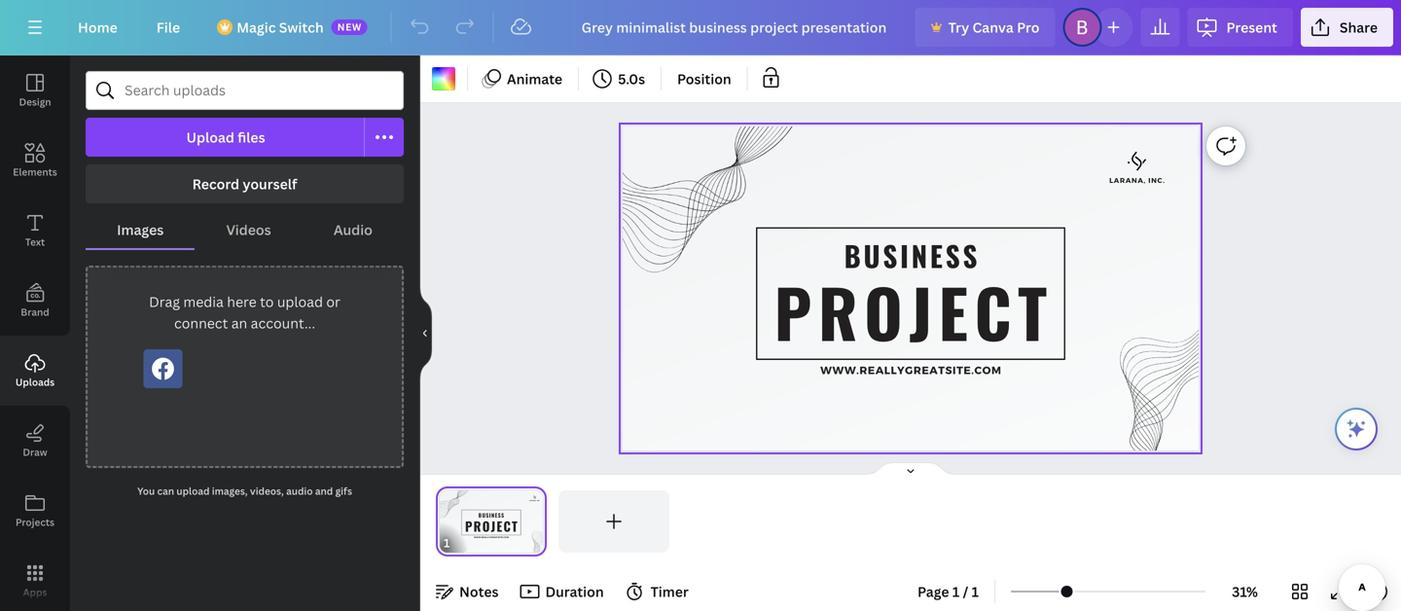 Task type: locate. For each thing, give the bounding box(es) containing it.
drag
[[149, 292, 180, 311]]

or
[[326, 292, 341, 311]]

upload up the account...
[[277, 292, 323, 311]]

present button
[[1188, 8, 1293, 47]]

yourself
[[243, 175, 297, 193]]

share
[[1340, 18, 1378, 36]]

text button
[[0, 196, 70, 266]]

home link
[[62, 8, 133, 47]]

videos,
[[250, 485, 284, 498]]

notes button
[[428, 576, 507, 607]]

projects
[[16, 516, 55, 529]]

www.reallygreatsite.com
[[821, 364, 1002, 376]]

0 horizontal spatial 1
[[953, 583, 960, 601]]

drag media here to upload or connect an account...
[[149, 292, 341, 332]]

file
[[156, 18, 180, 36]]

share button
[[1301, 8, 1394, 47]]

31%
[[1232, 583, 1258, 601]]

upload inside drag media here to upload or connect an account...
[[277, 292, 323, 311]]

upload files
[[186, 128, 265, 146]]

0 vertical spatial upload
[[277, 292, 323, 311]]

1 left the /
[[953, 583, 960, 601]]

position button
[[670, 63, 739, 94]]

images
[[117, 220, 164, 239]]

file button
[[141, 8, 196, 47]]

upload
[[277, 292, 323, 311], [177, 485, 210, 498]]

uploads button
[[0, 336, 70, 406]]

animate
[[507, 70, 563, 88]]

upload
[[186, 128, 234, 146]]

1 vertical spatial upload
[[177, 485, 210, 498]]

5.0s button
[[587, 63, 653, 94]]

audio
[[286, 485, 313, 498]]

canva
[[973, 18, 1014, 36]]

1 horizontal spatial upload
[[277, 292, 323, 311]]

no color image
[[432, 67, 456, 91]]

files
[[238, 128, 265, 146]]

page 1 image
[[436, 491, 547, 553]]

try canva pro button
[[916, 8, 1056, 47]]

1 horizontal spatial 1
[[972, 583, 979, 601]]

main menu bar
[[0, 0, 1402, 55]]

project
[[775, 263, 1054, 360]]

larana,
[[1110, 176, 1147, 184]]

videos
[[226, 220, 271, 239]]

upload files button
[[86, 118, 365, 157]]

brand button
[[0, 266, 70, 336]]

elements button
[[0, 126, 70, 196]]

home
[[78, 18, 118, 36]]

an
[[231, 314, 247, 332]]

1 right the /
[[972, 583, 979, 601]]

and
[[315, 485, 333, 498]]

upload right the can
[[177, 485, 210, 498]]

connect
[[174, 314, 228, 332]]

new
[[337, 20, 362, 34]]

larana, inc.
[[1110, 176, 1166, 184]]

videos button
[[195, 211, 302, 248]]

animate button
[[476, 63, 570, 94]]

images button
[[86, 211, 195, 248]]

account...
[[251, 314, 315, 332]]

record yourself button
[[86, 164, 404, 203]]

/
[[963, 583, 969, 601]]

1
[[953, 583, 960, 601], [972, 583, 979, 601]]

you can upload images, videos, audio and gifs
[[137, 485, 352, 498]]

images,
[[212, 485, 248, 498]]

here
[[227, 292, 257, 311]]

draw
[[23, 446, 47, 459]]

0 horizontal spatial upload
[[177, 485, 210, 498]]

design button
[[0, 55, 70, 126]]



Task type: vqa. For each thing, say whether or not it's contained in the screenshot.
Your Account link
no



Task type: describe. For each thing, give the bounding box(es) containing it.
media
[[183, 292, 224, 311]]

uploads
[[15, 376, 55, 389]]

text
[[25, 236, 45, 249]]

record
[[192, 175, 240, 193]]

duration button
[[514, 576, 612, 607]]

page 1 / 1
[[918, 583, 979, 601]]

apps
[[23, 586, 47, 599]]

switch
[[279, 18, 324, 36]]

apps button
[[0, 546, 70, 611]]

projects button
[[0, 476, 70, 546]]

Search uploads search field
[[125, 72, 391, 109]]

canva assistant image
[[1345, 418, 1369, 441]]

5.0s
[[618, 70, 645, 88]]

inc.
[[1149, 176, 1166, 184]]

gifs
[[335, 485, 352, 498]]

audio
[[334, 220, 373, 239]]

pro
[[1017, 18, 1040, 36]]

page
[[918, 583, 950, 601]]

timer
[[651, 583, 689, 601]]

elements
[[13, 165, 57, 179]]

business
[[844, 234, 980, 276]]

Page title text field
[[458, 533, 466, 553]]

audio button
[[302, 211, 404, 248]]

1 1 from the left
[[953, 583, 960, 601]]

you
[[137, 485, 155, 498]]

hide pages image
[[864, 461, 958, 477]]

magic
[[237, 18, 276, 36]]

timer button
[[620, 576, 697, 607]]

magic switch
[[237, 18, 324, 36]]

hide image
[[420, 287, 432, 380]]

to
[[260, 292, 274, 311]]

record yourself
[[192, 175, 297, 193]]

Design title text field
[[566, 8, 908, 47]]

design
[[19, 95, 51, 109]]

side panel tab list
[[0, 55, 70, 611]]

try
[[949, 18, 970, 36]]

draw button
[[0, 406, 70, 476]]

duration
[[546, 583, 604, 601]]

notes
[[459, 583, 499, 601]]

position
[[677, 70, 732, 88]]

can
[[157, 485, 174, 498]]

try canva pro
[[949, 18, 1040, 36]]

brand
[[21, 306, 49, 319]]

2 1 from the left
[[972, 583, 979, 601]]

31% button
[[1214, 576, 1277, 607]]

present
[[1227, 18, 1278, 36]]



